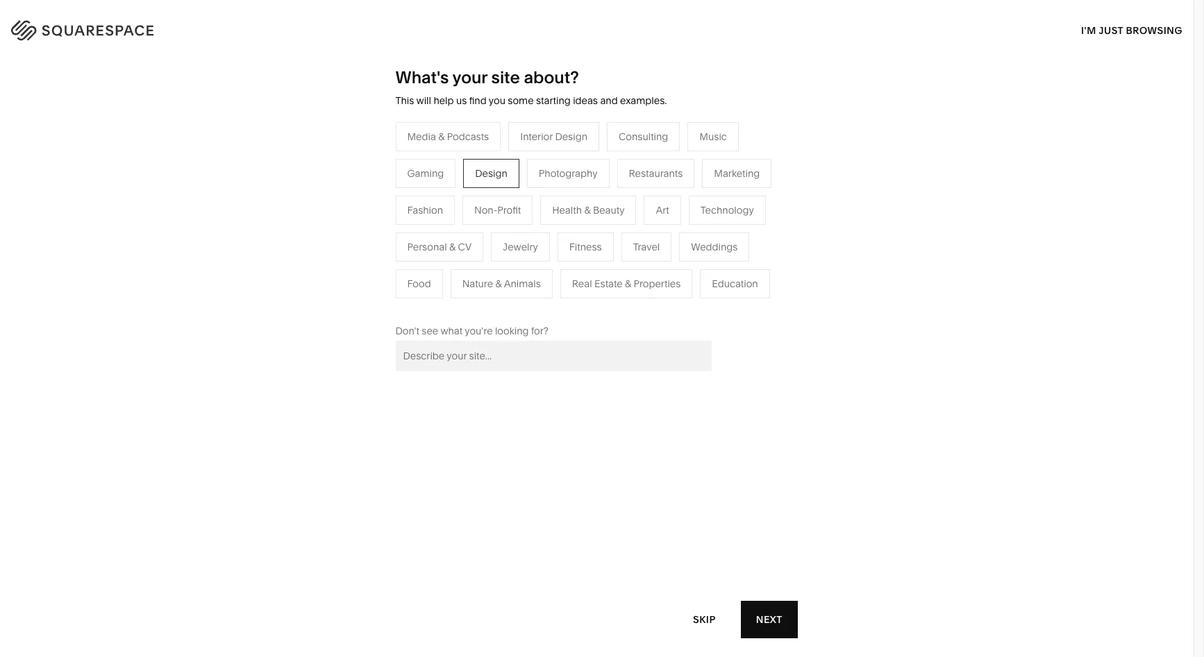 Task type: describe. For each thing, give the bounding box(es) containing it.
us
[[456, 94, 467, 107]]

squarespace logo image
[[28, 17, 182, 39]]

beauty
[[593, 204, 625, 217]]

squarespace logo link
[[28, 17, 258, 39]]

log             in link
[[1144, 22, 1177, 34]]

next button
[[741, 602, 799, 639]]

Interior Design radio
[[509, 122, 599, 151]]

community
[[351, 255, 404, 268]]

lusaka image
[[430, 475, 764, 658]]

events link
[[498, 255, 542, 268]]

& inside real estate & properties option
[[625, 278, 632, 290]]

skip
[[693, 614, 716, 626]]

real inside option
[[572, 278, 592, 290]]

what's your site about? this will help us find you some starting ideas and examples.
[[396, 67, 667, 107]]

home & decor link
[[644, 193, 725, 205]]

log             in
[[1144, 22, 1177, 34]]

weddings link
[[498, 276, 558, 289]]

properties inside option
[[634, 278, 681, 290]]

ideas
[[573, 94, 598, 107]]

Fashion radio
[[396, 196, 455, 225]]

professional services link
[[351, 214, 462, 226]]

real estate & properties inside real estate & properties option
[[572, 278, 681, 290]]

log
[[1144, 22, 1164, 34]]

art
[[656, 204, 670, 217]]

events
[[498, 255, 528, 268]]

skip button
[[678, 601, 731, 639]]

0 vertical spatial travel
[[498, 193, 524, 205]]

media inside option
[[407, 130, 436, 143]]

podcasts inside media & podcasts option
[[447, 130, 489, 143]]

fitness inside radio
[[570, 241, 602, 253]]

what
[[441, 325, 463, 337]]

starting
[[536, 94, 571, 107]]

restaurants inside "option"
[[629, 167, 683, 180]]

Fitness radio
[[558, 233, 614, 262]]

food
[[407, 278, 431, 290]]

find
[[469, 94, 487, 107]]

media & podcasts link
[[498, 235, 593, 247]]

& inside health & beauty radio
[[584, 204, 591, 217]]

don't see what you're looking for?
[[396, 325, 549, 337]]

1 horizontal spatial nature
[[644, 214, 675, 226]]

business
[[378, 235, 419, 247]]

i'm just browsing link
[[1082, 11, 1183, 49]]

non-profit
[[475, 204, 521, 217]]

fitness link
[[644, 235, 691, 247]]

site
[[492, 67, 520, 88]]

0 horizontal spatial design
[[475, 167, 508, 180]]

home & decor
[[644, 193, 711, 205]]

music
[[700, 130, 727, 143]]

some
[[508, 94, 534, 107]]

nature & animals inside radio
[[462, 278, 541, 290]]

Personal & CV radio
[[396, 233, 484, 262]]

fashion
[[407, 204, 443, 217]]

consulting
[[619, 130, 669, 143]]

community & non-profits
[[351, 255, 467, 268]]

1 vertical spatial estate
[[520, 297, 548, 310]]

1 vertical spatial weddings
[[498, 276, 544, 289]]

Gaming radio
[[396, 159, 456, 188]]

Non-Profit radio
[[463, 196, 533, 225]]

Food radio
[[396, 269, 443, 299]]

professional
[[351, 214, 407, 226]]

services
[[409, 214, 448, 226]]

Weddings radio
[[680, 233, 750, 262]]

for?
[[531, 325, 549, 337]]

non- inside radio
[[475, 204, 498, 217]]

professional services
[[351, 214, 448, 226]]

profits
[[438, 255, 467, 268]]

Design radio
[[464, 159, 520, 188]]

i'm
[[1082, 24, 1097, 36]]

1 vertical spatial properties
[[559, 297, 606, 310]]

1 vertical spatial non-
[[415, 255, 438, 268]]

restaurants link
[[498, 214, 566, 226]]

i'm just browsing
[[1082, 24, 1183, 36]]

local business link
[[351, 235, 433, 247]]

0 vertical spatial design
[[555, 130, 588, 143]]



Task type: locate. For each thing, give the bounding box(es) containing it.
1 horizontal spatial estate
[[595, 278, 623, 290]]

1 vertical spatial nature & animals
[[462, 278, 541, 290]]

properties down fitness radio
[[559, 297, 606, 310]]

1 vertical spatial restaurants
[[498, 214, 552, 226]]

1 horizontal spatial weddings
[[691, 241, 738, 253]]

0 vertical spatial estate
[[595, 278, 623, 290]]

0 horizontal spatial fitness
[[570, 241, 602, 253]]

1 horizontal spatial fitness
[[644, 235, 677, 247]]

in
[[1167, 22, 1177, 34]]

& inside nature & animals radio
[[496, 278, 502, 290]]

travel
[[498, 193, 524, 205], [633, 241, 660, 253]]

Photography radio
[[527, 159, 610, 188]]

1 horizontal spatial restaurants
[[629, 167, 683, 180]]

profit
[[498, 204, 521, 217]]

1 horizontal spatial media & podcasts
[[498, 235, 579, 247]]

1 vertical spatial animals
[[504, 278, 541, 290]]

photography
[[539, 167, 598, 180]]

don't
[[396, 325, 420, 337]]

podcasts down health at the top
[[537, 235, 579, 247]]

animals inside nature & animals radio
[[504, 278, 541, 290]]

travel down the art
[[633, 241, 660, 253]]

examples.
[[620, 94, 667, 107]]

real
[[572, 278, 592, 290], [498, 297, 518, 310]]

0 vertical spatial nature & animals
[[644, 214, 723, 226]]

Marketing radio
[[702, 159, 772, 188]]

1 vertical spatial podcasts
[[537, 235, 579, 247]]

Art radio
[[644, 196, 681, 225]]

0 horizontal spatial properties
[[559, 297, 606, 310]]

1 vertical spatial design
[[475, 167, 508, 180]]

0 vertical spatial podcasts
[[447, 130, 489, 143]]

0 horizontal spatial non-
[[415, 255, 438, 268]]

Nature & Animals radio
[[451, 269, 553, 299]]

nature
[[644, 214, 675, 226], [462, 278, 493, 290]]

1 horizontal spatial non-
[[475, 204, 498, 217]]

animals down events link
[[504, 278, 541, 290]]

weddings inside radio
[[691, 241, 738, 253]]

Health & Beauty radio
[[541, 196, 637, 225]]

estate inside option
[[595, 278, 623, 290]]

media & podcasts down "help"
[[407, 130, 489, 143]]

real estate & properties link
[[498, 297, 620, 310]]

1 horizontal spatial animals
[[686, 214, 723, 226]]

personal
[[407, 241, 447, 253]]

0 horizontal spatial travel
[[498, 193, 524, 205]]

home
[[644, 193, 672, 205]]

0 vertical spatial restaurants
[[629, 167, 683, 180]]

Restaurants radio
[[617, 159, 695, 188]]

1 vertical spatial real
[[498, 297, 518, 310]]

Education radio
[[700, 269, 770, 299]]

Jewelry radio
[[491, 233, 550, 262]]

& inside personal & cv radio
[[449, 241, 456, 253]]

health & beauty
[[552, 204, 625, 217]]

travel inside option
[[633, 241, 660, 253]]

0 horizontal spatial estate
[[520, 297, 548, 310]]

see
[[422, 325, 439, 337]]

travel link
[[498, 193, 538, 205]]

0 vertical spatial properties
[[634, 278, 681, 290]]

1 horizontal spatial podcasts
[[537, 235, 579, 247]]

1 horizontal spatial design
[[555, 130, 588, 143]]

weddings down the nature & animals link on the right top
[[691, 241, 738, 253]]

nature down home
[[644, 214, 675, 226]]

estate
[[595, 278, 623, 290], [520, 297, 548, 310]]

education
[[712, 278, 758, 290]]

Don't see what you're looking for? field
[[396, 341, 712, 372]]

what's
[[396, 67, 449, 88]]

gaming
[[407, 167, 444, 180]]

Real Estate & Properties radio
[[560, 269, 693, 299]]

podcasts down us
[[447, 130, 489, 143]]

animals down 'decor'
[[686, 214, 723, 226]]

non- down personal
[[415, 255, 438, 268]]

Media & Podcasts radio
[[396, 122, 501, 151]]

Travel radio
[[621, 233, 672, 262]]

design
[[555, 130, 588, 143], [475, 167, 508, 180]]

travel up 'restaurants' link
[[498, 193, 524, 205]]

media & podcasts
[[407, 130, 489, 143], [498, 235, 579, 247]]

0 vertical spatial nature
[[644, 214, 675, 226]]

0 horizontal spatial weddings
[[498, 276, 544, 289]]

estate down the weddings link on the top of the page
[[520, 297, 548, 310]]

cv
[[458, 241, 472, 253]]

real up real estate & properties link
[[572, 278, 592, 290]]

lusaka element
[[430, 475, 764, 658]]

& inside media & podcasts option
[[438, 130, 445, 143]]

weddings
[[691, 241, 738, 253], [498, 276, 544, 289]]

nature & animals down events
[[462, 278, 541, 290]]

Technology radio
[[689, 196, 766, 225]]

0 horizontal spatial nature & animals
[[462, 278, 541, 290]]

0 vertical spatial animals
[[686, 214, 723, 226]]

decor
[[683, 193, 711, 205]]

your
[[453, 67, 488, 88]]

estate down fitness radio
[[595, 278, 623, 290]]

entertainment link
[[351, 297, 429, 310]]

properties down travel option
[[634, 278, 681, 290]]

next
[[757, 614, 783, 626]]

media down will
[[407, 130, 436, 143]]

nature & animals link
[[644, 214, 737, 226]]

you
[[489, 94, 506, 107]]

1 vertical spatial travel
[[633, 241, 660, 253]]

0 vertical spatial media
[[407, 130, 436, 143]]

0 horizontal spatial media
[[407, 130, 436, 143]]

&
[[438, 130, 445, 143], [675, 193, 681, 205], [584, 204, 591, 217], [677, 214, 684, 226], [529, 235, 535, 247], [449, 241, 456, 253], [407, 255, 413, 268], [496, 278, 502, 290], [625, 278, 632, 290], [551, 297, 557, 310]]

just
[[1099, 24, 1124, 36]]

nature & animals
[[644, 214, 723, 226], [462, 278, 541, 290]]

local
[[351, 235, 376, 247]]

interior design
[[520, 130, 588, 143]]

0 horizontal spatial real
[[498, 297, 518, 310]]

properties
[[634, 278, 681, 290], [559, 297, 606, 310]]

0 vertical spatial non-
[[475, 204, 498, 217]]

and
[[600, 94, 618, 107]]

real estate & properties down travel option
[[572, 278, 681, 290]]

media up events
[[498, 235, 526, 247]]

1 horizontal spatial real
[[572, 278, 592, 290]]

1 horizontal spatial travel
[[633, 241, 660, 253]]

health
[[552, 204, 582, 217]]

1 vertical spatial real estate & properties
[[498, 297, 606, 310]]

nature down profits
[[462, 278, 493, 290]]

0 vertical spatial weddings
[[691, 241, 738, 253]]

1 vertical spatial nature
[[462, 278, 493, 290]]

jewelry
[[503, 241, 538, 253]]

Music radio
[[688, 122, 739, 151]]

looking
[[495, 325, 529, 337]]

non- left travel "link"
[[475, 204, 498, 217]]

nature & animals down home & decor link
[[644, 214, 723, 226]]

0 horizontal spatial animals
[[504, 278, 541, 290]]

will
[[416, 94, 431, 107]]

0 vertical spatial real
[[572, 278, 592, 290]]

real estate & properties up for?
[[498, 297, 606, 310]]

restaurants up home
[[629, 167, 683, 180]]

0 horizontal spatial media & podcasts
[[407, 130, 489, 143]]

0 horizontal spatial restaurants
[[498, 214, 552, 226]]

podcasts
[[447, 130, 489, 143], [537, 235, 579, 247]]

marketing
[[714, 167, 760, 180]]

nature inside radio
[[462, 278, 493, 290]]

fitness down health & beauty radio
[[570, 241, 602, 253]]

about?
[[524, 67, 579, 88]]

0 horizontal spatial podcasts
[[447, 130, 489, 143]]

technology
[[701, 204, 754, 217]]

1 vertical spatial media & podcasts
[[498, 235, 579, 247]]

real up looking
[[498, 297, 518, 310]]

1 horizontal spatial media
[[498, 235, 526, 247]]

you're
[[465, 325, 493, 337]]

media
[[407, 130, 436, 143], [498, 235, 526, 247]]

design up travel "link"
[[475, 167, 508, 180]]

Consulting radio
[[607, 122, 680, 151]]

fitness
[[644, 235, 677, 247], [570, 241, 602, 253]]

media & podcasts down 'restaurants' link
[[498, 235, 579, 247]]

0 horizontal spatial nature
[[462, 278, 493, 290]]

restaurants
[[629, 167, 683, 180], [498, 214, 552, 226]]

interior
[[520, 130, 553, 143]]

media & podcasts inside option
[[407, 130, 489, 143]]

real estate & properties
[[572, 278, 681, 290], [498, 297, 606, 310]]

weddings down events link
[[498, 276, 544, 289]]

1 horizontal spatial nature & animals
[[644, 214, 723, 226]]

1 horizontal spatial properties
[[634, 278, 681, 290]]

personal & cv
[[407, 241, 472, 253]]

0 vertical spatial media & podcasts
[[407, 130, 489, 143]]

entertainment
[[351, 297, 416, 310]]

community & non-profits link
[[351, 255, 481, 268]]

design right interior
[[555, 130, 588, 143]]

restaurants down travel "link"
[[498, 214, 552, 226]]

browsing
[[1126, 24, 1183, 36]]

0 vertical spatial real estate & properties
[[572, 278, 681, 290]]

this
[[396, 94, 414, 107]]

local business
[[351, 235, 419, 247]]

non-
[[475, 204, 498, 217], [415, 255, 438, 268]]

1 vertical spatial media
[[498, 235, 526, 247]]

fitness down the art
[[644, 235, 677, 247]]

help
[[434, 94, 454, 107]]



Task type: vqa. For each thing, say whether or not it's contained in the screenshot.
Add Oranssi to your favorites list image
no



